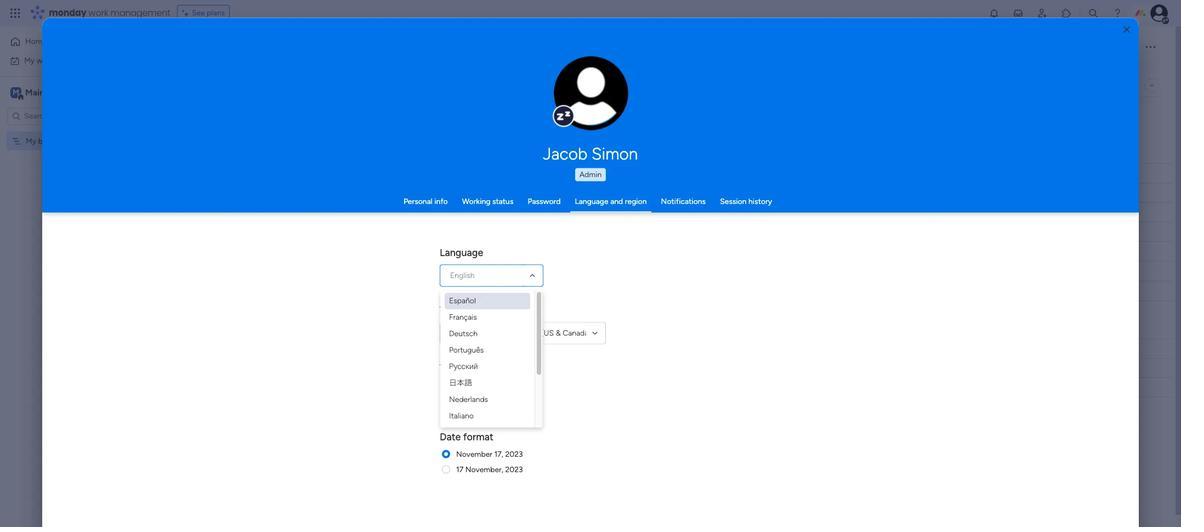 Task type: locate. For each thing, give the bounding box(es) containing it.
1 vertical spatial work
[[37, 56, 53, 65]]

work inside button
[[37, 56, 53, 65]]

0 vertical spatial format
[[464, 361, 494, 374]]

format up november
[[463, 431, 494, 443]]

my board list box
[[0, 129, 140, 298]]

17 november, 2023
[[456, 465, 523, 474]]

my left board
[[26, 136, 36, 146]]

format up 12 hours
[[464, 361, 494, 374]]

jacob simon image
[[1151, 4, 1168, 22]]

hours
[[466, 381, 489, 391], [468, 397, 490, 407]]

0 vertical spatial my
[[24, 56, 35, 65]]

date
[[440, 431, 461, 443]]

0 vertical spatial time
[[523, 328, 539, 337]]

1 vertical spatial format
[[463, 431, 494, 443]]

português
[[449, 345, 484, 354]]

due
[[534, 344, 547, 353]]

italiano
[[449, 411, 474, 420]]

change
[[568, 99, 592, 107]]

language up the english
[[440, 246, 483, 258]]

hours for 12 hours
[[466, 381, 489, 391]]

nov 17
[[540, 208, 562, 216]]

apps image
[[1061, 8, 1072, 19]]

main workspace
[[25, 87, 90, 97]]

my inside list box
[[26, 136, 36, 146]]

invite members image
[[1037, 8, 1048, 19]]

work for my
[[37, 56, 53, 65]]

and
[[611, 196, 623, 206]]

password link
[[528, 196, 561, 206]]

simon
[[592, 144, 638, 163]]

profile
[[594, 99, 614, 107]]

m
[[13, 87, 19, 97]]

deutsch
[[449, 329, 478, 338]]

17 down november
[[456, 465, 464, 474]]

hours right the 24
[[468, 397, 490, 407]]

language
[[575, 196, 609, 206], [440, 246, 483, 258]]

1 horizontal spatial 17
[[555, 208, 562, 216]]

working status
[[462, 196, 514, 206]]

0 vertical spatial language
[[575, 196, 609, 206]]

close image
[[1124, 26, 1130, 34]]

2023 for november 17, 2023
[[505, 449, 523, 459]]

2023 down november 17, 2023
[[505, 465, 523, 474]]

language and region
[[575, 196, 647, 206]]

(gmt-08:00) pacific time (us & canada)
[[450, 328, 591, 337]]

management
[[111, 7, 170, 19]]

17
[[555, 208, 562, 216], [456, 465, 464, 474]]

due date
[[534, 344, 565, 353]]

0 vertical spatial 17
[[555, 208, 562, 216]]

working down not
[[451, 207, 480, 217]]

working up working on it
[[462, 196, 491, 206]]

2 2023 from the top
[[505, 465, 523, 474]]

1 horizontal spatial time
[[523, 328, 539, 337]]

0 vertical spatial hours
[[466, 381, 489, 391]]

collapse board header image
[[1148, 81, 1157, 90]]

0 horizontal spatial work
[[37, 56, 53, 65]]

work down home
[[37, 56, 53, 65]]

working for working status
[[462, 196, 491, 206]]

option
[[0, 131, 140, 133]]

2023
[[505, 449, 523, 459], [505, 465, 523, 474]]

work right the monday
[[89, 7, 108, 19]]

workspace
[[47, 87, 90, 97]]

format for time format
[[464, 361, 494, 374]]

12
[[456, 381, 464, 391]]

17 right nov
[[555, 208, 562, 216]]

1 vertical spatial working
[[451, 207, 480, 217]]

notifications image
[[989, 8, 1000, 19]]

my down home
[[24, 56, 35, 65]]

info
[[435, 196, 448, 206]]

1 vertical spatial hours
[[468, 397, 490, 407]]

12 hours button
[[456, 380, 526, 392]]

it
[[492, 207, 497, 217]]

project 1
[[207, 208, 237, 217]]

Due date field
[[531, 343, 568, 355]]

work for monday
[[89, 7, 108, 19]]

november 17, 2023
[[456, 449, 523, 459]]

time left (us
[[523, 328, 539, 337]]

1 vertical spatial language
[[440, 246, 483, 258]]

jacob simon
[[543, 144, 638, 163]]

date format
[[440, 431, 494, 443]]

my
[[24, 56, 35, 65], [26, 136, 36, 146]]

history
[[749, 196, 772, 206]]

1 2023 from the top
[[505, 449, 523, 459]]

1 vertical spatial my
[[26, 136, 36, 146]]

hours up nederlands
[[466, 381, 489, 391]]

date
[[549, 344, 565, 353]]

column information image
[[573, 169, 581, 177]]

0 vertical spatial working
[[462, 196, 491, 206]]

0 horizontal spatial language
[[440, 246, 483, 258]]

select product image
[[10, 8, 21, 19]]

work
[[89, 7, 108, 19], [37, 56, 53, 65]]

0 horizontal spatial 17
[[456, 465, 464, 474]]

time up 日本語
[[440, 361, 462, 374]]

0 horizontal spatial time
[[440, 361, 462, 374]]

jacob
[[543, 144, 588, 163]]

français
[[449, 312, 477, 321]]

language left and
[[575, 196, 609, 206]]

2023 for 17 november, 2023
[[505, 465, 523, 474]]

working
[[462, 196, 491, 206], [451, 207, 480, 217]]

2023 right the 17,
[[505, 449, 523, 459]]

1 vertical spatial 2023
[[505, 465, 523, 474]]

nederlands
[[449, 394, 488, 404]]

0 vertical spatial work
[[89, 7, 108, 19]]

0 vertical spatial 2023
[[505, 449, 523, 459]]

hours for 24 hours
[[468, 397, 490, 407]]

my inside button
[[24, 56, 35, 65]]

november
[[456, 449, 493, 459]]

1 horizontal spatial work
[[89, 7, 108, 19]]

nov
[[540, 208, 553, 216]]

timezone
[[440, 304, 483, 316]]

time
[[523, 328, 539, 337], [440, 361, 462, 374]]

see plans button
[[177, 5, 230, 21]]

time format
[[440, 361, 494, 374]]

русский
[[449, 361, 478, 371]]

personal
[[404, 196, 433, 206]]

1 horizontal spatial language
[[575, 196, 609, 206]]



Task type: vqa. For each thing, say whether or not it's contained in the screenshot.
left Enable
no



Task type: describe. For each thing, give the bounding box(es) containing it.
08:00)
[[473, 328, 496, 337]]

not
[[454, 188, 467, 197]]

&
[[556, 328, 561, 337]]

12 hours
[[456, 381, 489, 391]]

session history
[[720, 196, 772, 206]]

(gmt-
[[450, 328, 473, 337]]

change profile picture button
[[554, 56, 628, 131]]

my work
[[24, 56, 53, 65]]

status
[[492, 196, 514, 206]]

session
[[720, 196, 747, 206]]

plans
[[207, 8, 225, 18]]

notifications
[[661, 196, 706, 206]]

Status field
[[461, 343, 488, 355]]

pacific
[[498, 328, 521, 337]]

personal info link
[[404, 196, 448, 206]]

home
[[25, 37, 46, 46]]

project
[[207, 208, 232, 217]]

working for working on it
[[451, 207, 480, 217]]

17,
[[494, 449, 503, 459]]

on
[[482, 207, 490, 217]]

my board
[[26, 136, 58, 146]]

(us
[[541, 328, 554, 337]]

24 hours
[[456, 397, 490, 407]]

main
[[25, 87, 44, 97]]

password
[[528, 196, 561, 206]]

24
[[456, 397, 466, 407]]

home button
[[7, 33, 118, 50]]

1
[[234, 208, 237, 217]]

canada)
[[563, 328, 591, 337]]

session history link
[[720, 196, 772, 206]]

format for date format
[[463, 431, 494, 443]]

my for my work
[[24, 56, 35, 65]]

my for my board
[[26, 136, 36, 146]]

language and region link
[[575, 196, 647, 206]]

jacob simon button
[[440, 144, 742, 163]]

language for language and region
[[575, 196, 609, 206]]

english
[[450, 270, 475, 280]]

november,
[[466, 465, 503, 474]]

see
[[192, 8, 205, 18]]

日本語
[[449, 378, 472, 387]]

monday
[[49, 7, 86, 19]]

personal info
[[404, 196, 448, 206]]

1 vertical spatial time
[[440, 361, 462, 374]]

language for language
[[440, 246, 483, 258]]

board
[[38, 136, 58, 146]]

inbox image
[[1013, 8, 1024, 19]]

picture
[[580, 108, 602, 117]]

my work button
[[7, 52, 118, 69]]

status
[[463, 344, 486, 353]]

Search in workspace field
[[23, 110, 92, 122]]

admin
[[580, 169, 602, 179]]

stuck
[[464, 247, 484, 256]]

workspace selection element
[[10, 86, 92, 100]]

see plans
[[192, 8, 225, 18]]

search everything image
[[1088, 8, 1099, 19]]

working on it
[[451, 207, 497, 217]]

change profile picture
[[568, 99, 614, 117]]

region
[[625, 196, 647, 206]]

1 vertical spatial 17
[[456, 465, 464, 474]]

notifications link
[[661, 196, 706, 206]]

workspace image
[[10, 86, 21, 98]]

24 hours button
[[456, 396, 512, 409]]

monday work management
[[49, 7, 170, 19]]

español
[[449, 296, 476, 305]]

not started
[[454, 188, 495, 197]]

help image
[[1112, 8, 1123, 19]]

working status link
[[462, 196, 514, 206]]

started
[[469, 188, 495, 197]]



